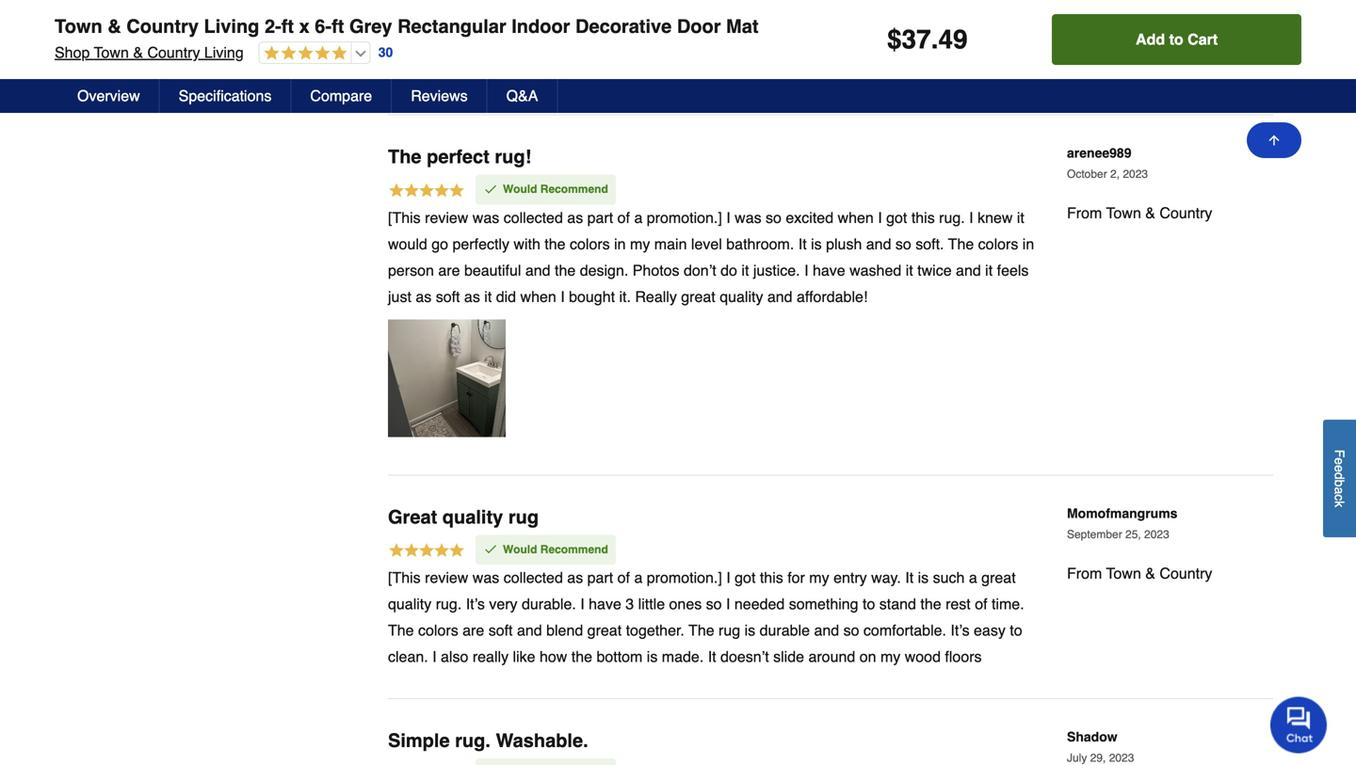 Task type: describe. For each thing, give the bounding box(es) containing it.
add to cart button
[[1052, 14, 1302, 65]]

compare
[[310, 87, 372, 105]]

1 horizontal spatial my
[[809, 570, 830, 587]]

i left the knew
[[969, 209, 974, 226]]

0 vertical spatial it's
[[466, 596, 485, 613]]

2 in from the left
[[1023, 235, 1035, 253]]

time.
[[992, 596, 1025, 613]]

so right "ones"
[[706, 596, 722, 613]]

as up design.
[[567, 209, 583, 226]]

2 vertical spatial it
[[708, 649, 717, 666]]

& down momofmangrums september 25, 2023
[[1146, 565, 1156, 583]]

collected for rug
[[504, 570, 563, 587]]

comfortable.
[[864, 622, 947, 640]]

on
[[860, 649, 877, 666]]

how
[[540, 649, 567, 666]]

from town & country for great quality rug
[[1067, 565, 1213, 583]]

from for rug
[[1067, 565, 1102, 583]]

slide
[[773, 649, 804, 666]]

i up blend
[[581, 596, 585, 613]]

$ 37 . 49
[[887, 24, 968, 55]]

and right twice at the top right
[[956, 262, 981, 279]]

soft inside [this review was collected as part of a promotion.] i was so excited when i got this rug. i knew it would go perfectly with the colors in my main level bathroom. it is plush and so soft. the colors in person are beautiful and the design. photos don't do it justice. i have washed it twice and it feels just as soft as it did when i bought it. really great quality and affordable!
[[436, 288, 460, 306]]

specifications
[[179, 87, 272, 105]]

this inside [this review was collected as part of a promotion.] i was so excited when i got this rug. i knew it would go perfectly with the colors in my main level bathroom. it is plush and so soft. the colors in person are beautiful and the design. photos don't do it justice. i have washed it twice and it feels just as soft as it did when i bought it. really great quality and affordable!
[[912, 209, 935, 226]]

1 living from the top
[[204, 16, 259, 37]]

the perfect rug!
[[388, 146, 532, 168]]

i up bathroom.
[[727, 209, 731, 226]]

recommend for the perfect rug!
[[540, 183, 608, 196]]

k
[[1332, 501, 1348, 508]]

& up the 'overview' button
[[133, 44, 143, 61]]

it.
[[619, 288, 631, 306]]

it left feels at right top
[[986, 262, 993, 279]]

colors inside [this review was collected as part of a promotion.] i got this for my entry way. it is such a great quality rug. it's very durable. i have 3 little ones so i needed something to stand the rest of time. the colors are soft and blend great together. the rug is durable and so comfortable. it's easy to clean. i also really like how the bottom is made. it doesn't slide around on my wood floors
[[418, 622, 458, 640]]

rug. inside [this review was collected as part of a promotion.] i was so excited when i got this rug. i knew it would go perfectly with the colors in my main level bathroom. it is plush and so soft. the colors in person are beautiful and the design. photos don't do it justice. i have washed it twice and it feels just as soft as it did when i bought it. really great quality and affordable!
[[939, 209, 965, 226]]

checkmark image
[[483, 542, 498, 557]]

the right how
[[572, 649, 593, 666]]

very
[[489, 596, 518, 613]]

2 ft from the left
[[332, 16, 344, 37]]

my inside [this review was collected as part of a promotion.] i was so excited when i got this rug. i knew it would go perfectly with the colors in my main level bathroom. it is plush and so soft. the colors in person are beautiful and the design. photos don't do it justice. i have washed it twice and it feels just as soft as it did when i bought it. really great quality and affordable!
[[630, 235, 650, 253]]

photos
[[633, 262, 680, 279]]

durable.
[[522, 596, 576, 613]]

july
[[1067, 752, 1087, 765]]

design.
[[580, 262, 629, 279]]

don't
[[684, 262, 717, 279]]

bought
[[569, 288, 615, 306]]

& up shop town & country living
[[108, 16, 121, 37]]

decorative
[[576, 16, 672, 37]]

was up bathroom.
[[735, 209, 762, 226]]

little
[[638, 596, 665, 613]]

collected for rug!
[[504, 209, 563, 226]]

beautiful
[[464, 262, 521, 279]]

a right such
[[969, 570, 978, 587]]

review for perfect
[[425, 209, 469, 226]]

grey
[[349, 16, 392, 37]]

0 horizontal spatial when
[[520, 288, 556, 306]]

shop town & country living
[[55, 44, 244, 61]]

around
[[809, 649, 856, 666]]

1 in from the left
[[614, 235, 626, 253]]

https://photos us.bazaarvoice.com/photo/2/cghvdg86dg93bmfuzgnvdw50cnk/e04a2a25 2c17 5571 9ee8 b187a11ea4d1 image
[[388, 320, 506, 437]]

i left needed
[[726, 596, 730, 613]]

is down together.
[[647, 649, 658, 666]]

reviews
[[411, 87, 468, 105]]

the up clean.
[[388, 622, 414, 640]]

really
[[473, 649, 509, 666]]

got inside [this review was collected as part of a promotion.] i got this for my entry way. it is such a great quality rug. it's very durable. i have 3 little ones so i needed something to stand the rest of time. the colors are soft and blend great together. the rug is durable and so comfortable. it's easy to clean. i also really like how the bottom is made. it doesn't slide around on my wood floors
[[735, 570, 756, 587]]

great inside [this review was collected as part of a promotion.] i was so excited when i got this rug. i knew it would go perfectly with the colors in my main level bathroom. it is plush and so soft. the colors in person are beautiful and the design. photos don't do it justice. i have washed it twice and it feels just as soft as it did when i bought it. really great quality and affordable!
[[681, 288, 716, 306]]

1 ft from the left
[[281, 16, 294, 37]]

it inside [this review was collected as part of a promotion.] i was so excited when i got this rug. i knew it would go perfectly with the colors in my main level bathroom. it is plush and so soft. the colors in person are beautiful and the design. photos don't do it justice. i have washed it twice and it feels just as soft as it did when i bought it. really great quality and affordable!
[[799, 235, 807, 253]]

would recommend for rug
[[503, 543, 608, 557]]

durable
[[760, 622, 810, 640]]

i left the bought on the top left of the page
[[561, 288, 565, 306]]

simple
[[388, 731, 450, 752]]

have inside [this review was collected as part of a promotion.] i got this for my entry way. it is such a great quality rug. it's very durable. i have 3 little ones so i needed something to stand the rest of time. the colors are soft and blend great together. the rug is durable and so comfortable. it's easy to clean. i also really like how the bottom is made. it doesn't slide around on my wood floors
[[589, 596, 622, 613]]

2023 for the perfect rug!
[[1123, 168, 1148, 181]]

as right just
[[416, 288, 432, 306]]

door
[[677, 16, 721, 37]]

and down justice.
[[768, 288, 793, 306]]

also
[[441, 649, 469, 666]]

for
[[788, 570, 805, 587]]

the inside [this review was collected as part of a promotion.] i was so excited when i got this rug. i knew it would go perfectly with the colors in my main level bathroom. it is plush and so soft. the colors in person are beautiful and the design. photos don't do it justice. i have washed it twice and it feels just as soft as it did when i bought it. really great quality and affordable!
[[948, 235, 974, 253]]

so left soft.
[[896, 235, 912, 253]]

town down 25,
[[1107, 565, 1142, 583]]

washed
[[850, 262, 902, 279]]

2 horizontal spatial great
[[982, 570, 1016, 587]]

shadow july 29, 2023
[[1067, 730, 1135, 765]]

2 living from the top
[[204, 44, 244, 61]]

so up bathroom.
[[766, 209, 782, 226]]

great
[[388, 507, 437, 528]]

town right shop
[[94, 44, 129, 61]]

perfectly
[[453, 235, 510, 253]]

checkmark image
[[483, 182, 498, 197]]

arenee989
[[1067, 146, 1132, 161]]

q&a button
[[488, 79, 558, 113]]

d
[[1332, 473, 1348, 480]]

momofmangrums
[[1067, 506, 1178, 521]]

recommend for great quality rug
[[540, 543, 608, 557]]

with
[[514, 235, 541, 253]]

affordable!
[[797, 288, 868, 306]]

f
[[1332, 450, 1348, 458]]

37
[[902, 24, 931, 55]]

1 horizontal spatial when
[[838, 209, 874, 226]]

october
[[1067, 168, 1108, 181]]

needed
[[735, 596, 785, 613]]

[this review was collected as part of a promotion.] i was so excited when i got this rug. i knew it would go perfectly with the colors in my main level bathroom. it is plush and so soft. the colors in person are beautiful and the design. photos don't do it justice. i have washed it twice and it feels just as soft as it did when i bought it. really great quality and affordable!
[[388, 209, 1035, 306]]

a up little
[[634, 570, 643, 587]]

so up around
[[844, 622, 860, 640]]

2023 for great quality rug
[[1145, 528, 1170, 542]]

and up "like"
[[517, 622, 542, 640]]

great quality rug
[[388, 507, 539, 528]]

rug. inside [this review was collected as part of a promotion.] i got this for my entry way. it is such a great quality rug. it's very durable. i have 3 little ones so i needed something to stand the rest of time. the colors are soft and blend great together. the rug is durable and so comfortable. it's easy to clean. i also really like how the bottom is made. it doesn't slide around on my wood floors
[[436, 596, 462, 613]]

2 vertical spatial to
[[1010, 622, 1023, 640]]

i right justice.
[[805, 262, 809, 279]]

rest
[[946, 596, 971, 613]]

add
[[1136, 31, 1165, 48]]

0 horizontal spatial great
[[588, 622, 622, 640]]

as down beautiful
[[464, 288, 480, 306]]

the up the bought on the top left of the page
[[555, 262, 576, 279]]

the right with
[[545, 235, 566, 253]]

arrow up image
[[1267, 133, 1282, 148]]

it left twice at the top right
[[906, 262, 913, 279]]

1 horizontal spatial quality
[[443, 507, 503, 528]]

do
[[721, 262, 738, 279]]

shop
[[55, 44, 90, 61]]

6-
[[315, 16, 332, 37]]

i left also
[[433, 649, 437, 666]]

person
[[388, 262, 434, 279]]

it left did
[[484, 288, 492, 306]]

specifications button
[[160, 79, 291, 113]]

easy
[[974, 622, 1006, 640]]

doesn't
[[721, 649, 769, 666]]

25,
[[1126, 528, 1141, 542]]

floors
[[945, 649, 982, 666]]

overview button
[[58, 79, 160, 113]]

the left rest
[[921, 596, 942, 613]]

stand
[[880, 596, 917, 613]]

from town & country for the perfect rug!
[[1067, 205, 1213, 222]]

would for rug
[[503, 543, 537, 557]]

arenee989 october 2, 2023
[[1067, 146, 1148, 181]]

and up washed
[[866, 235, 892, 253]]

really
[[635, 288, 677, 306]]

soft.
[[916, 235, 944, 253]]

2-
[[265, 16, 281, 37]]

as inside [this review was collected as part of a promotion.] i got this for my entry way. it is such a great quality rug. it's very durable. i have 3 little ones so i needed something to stand the rest of time. the colors are soft and blend great together. the rug is durable and so comfortable. it's easy to clean. i also really like how the bottom is made. it doesn't slide around on my wood floors
[[567, 570, 583, 587]]



Task type: vqa. For each thing, say whether or not it's contained in the screenshot.
1st 'collected' from the bottom
yes



Task type: locate. For each thing, give the bounding box(es) containing it.
2 vertical spatial of
[[975, 596, 988, 613]]

to left stand
[[863, 596, 875, 613]]

this left for
[[760, 570, 784, 587]]

wood
[[905, 649, 941, 666]]

0 horizontal spatial in
[[614, 235, 626, 253]]

0 vertical spatial got
[[887, 209, 908, 226]]

quality down do
[[720, 288, 763, 306]]

go
[[432, 235, 448, 253]]

of right rest
[[975, 596, 988, 613]]

1 collected from the top
[[504, 209, 563, 226]]

30
[[378, 45, 393, 60]]

colors
[[570, 235, 610, 253], [978, 235, 1019, 253], [418, 622, 458, 640]]

of up 3
[[618, 570, 630, 587]]

0 horizontal spatial my
[[630, 235, 650, 253]]

quality up checkmark icon
[[443, 507, 503, 528]]

0 vertical spatial my
[[630, 235, 650, 253]]

town
[[55, 16, 102, 37], [94, 44, 129, 61], [1107, 205, 1142, 222], [1107, 565, 1142, 583]]

it right do
[[742, 262, 749, 279]]

1 vertical spatial of
[[618, 570, 630, 587]]

0 vertical spatial part
[[587, 209, 613, 226]]

&
[[108, 16, 121, 37], [133, 44, 143, 61], [1146, 205, 1156, 222], [1146, 565, 1156, 583]]

entry
[[834, 570, 867, 587]]

1 vertical spatial my
[[809, 570, 830, 587]]

2 from from the top
[[1067, 565, 1102, 583]]

bottom
[[597, 649, 643, 666]]

1 horizontal spatial it's
[[951, 622, 970, 640]]

knew
[[978, 209, 1013, 226]]

0 horizontal spatial have
[[589, 596, 622, 613]]

2023 right "2,"
[[1123, 168, 1148, 181]]

q&a
[[506, 87, 538, 105]]

from town & country down 25,
[[1067, 565, 1213, 583]]

0 vertical spatial living
[[204, 16, 259, 37]]

1 vertical spatial quality
[[443, 507, 503, 528]]

was inside [this review was collected as part of a promotion.] i got this for my entry way. it is such a great quality rug. it's very durable. i have 3 little ones so i needed something to stand the rest of time. the colors are soft and blend great together. the rug is durable and so comfortable. it's easy to clean. i also really like how the bottom is made. it doesn't slide around on my wood floors
[[473, 570, 500, 587]]

1 vertical spatial living
[[204, 44, 244, 61]]

https://photos us.bazaarvoice.com/photo/2/cghvdg86dg93bmfuzgnvdw50cnk/e4881d66 4655 56d2 b291 ea9b52da29e1 image
[[515, 0, 633, 77]]

a up photos at the top of page
[[634, 209, 643, 226]]

the right soft.
[[948, 235, 974, 253]]

simple rug. washable.
[[388, 731, 588, 752]]

0 vertical spatial are
[[438, 262, 460, 279]]

[this for the perfect rug!
[[388, 209, 421, 226]]

0 vertical spatial when
[[838, 209, 874, 226]]

rug. up also
[[436, 596, 462, 613]]

2023 inside momofmangrums september 25, 2023
[[1145, 528, 1170, 542]]

the left the perfect
[[388, 146, 422, 168]]

is
[[811, 235, 822, 253], [918, 570, 929, 587], [745, 622, 756, 640], [647, 649, 658, 666]]

0 horizontal spatial rug
[[509, 507, 539, 528]]

part for the perfect rug!
[[587, 209, 613, 226]]

soft right just
[[436, 288, 460, 306]]

e
[[1332, 458, 1348, 465], [1332, 465, 1348, 473]]

colors up also
[[418, 622, 458, 640]]

my right on
[[881, 649, 901, 666]]

5 stars image down great
[[388, 542, 465, 562]]

is left such
[[918, 570, 929, 587]]

0 vertical spatial collected
[[504, 209, 563, 226]]

was for rug!
[[473, 209, 500, 226]]

promotion.] inside [this review was collected as part of a promotion.] i was so excited when i got this rug. i knew it would go perfectly with the colors in my main level bathroom. it is plush and so soft. the colors in person are beautiful and the design. photos don't do it justice. i have washed it twice and it feels just as soft as it did when i bought it. really great quality and affordable!
[[647, 209, 722, 226]]

1 horizontal spatial this
[[912, 209, 935, 226]]

rectangular
[[398, 16, 506, 37]]

i left for
[[727, 570, 731, 587]]

2 review from the top
[[425, 570, 469, 587]]

1 vertical spatial collected
[[504, 570, 563, 587]]

1 vertical spatial soft
[[489, 622, 513, 640]]

from down 'september'
[[1067, 565, 1102, 583]]

would recommend up durable.
[[503, 543, 608, 557]]

collected inside [this review was collected as part of a promotion.] i got this for my entry way. it is such a great quality rug. it's very durable. i have 3 little ones so i needed something to stand the rest of time. the colors are soft and blend great together. the rug is durable and so comfortable. it's easy to clean. i also really like how the bottom is made. it doesn't slide around on my wood floors
[[504, 570, 563, 587]]

& down arenee989 october 2, 2023
[[1146, 205, 1156, 222]]

2023 inside shadow july 29, 2023
[[1109, 752, 1135, 765]]

overview
[[77, 87, 140, 105]]

1 would recommend from the top
[[503, 183, 608, 196]]

reviews button
[[392, 79, 488, 113]]

[this up would
[[388, 209, 421, 226]]

quality inside [this review was collected as part of a promotion.] i was so excited when i got this rug. i knew it would go perfectly with the colors in my main level bathroom. it is plush and so soft. the colors in person are beautiful and the design. photos don't do it justice. i have washed it twice and it feels just as soft as it did when i bought it. really great quality and affordable!
[[720, 288, 763, 306]]

5 stars image for great
[[388, 542, 465, 562]]

1 vertical spatial rug.
[[436, 596, 462, 613]]

is up doesn't
[[745, 622, 756, 640]]

2 vertical spatial great
[[588, 622, 622, 640]]

i up washed
[[878, 209, 882, 226]]

blend
[[546, 622, 583, 640]]

[this inside [this review was collected as part of a promotion.] i was so excited when i got this rug. i knew it would go perfectly with the colors in my main level bathroom. it is plush and so soft. the colors in person are beautiful and the design. photos don't do it justice. i have washed it twice and it feels just as soft as it did when i bought it. really great quality and affordable!
[[388, 209, 421, 226]]

in up feels at right top
[[1023, 235, 1035, 253]]

review up go
[[425, 209, 469, 226]]

town & country living 2-ft x 6-ft grey rectangular indoor decorative door mat
[[55, 16, 759, 37]]

0 vertical spatial from town & country
[[1067, 205, 1213, 222]]

1 vertical spatial from town & country
[[1067, 565, 1213, 583]]

compare button
[[291, 79, 392, 113]]

1 horizontal spatial rug
[[719, 622, 741, 640]]

when right did
[[520, 288, 556, 306]]

to inside button
[[1170, 31, 1184, 48]]

2023 inside arenee989 october 2, 2023
[[1123, 168, 1148, 181]]

and down with
[[526, 262, 551, 279]]

recommend up with
[[540, 183, 608, 196]]

1 vertical spatial have
[[589, 596, 622, 613]]

are inside [this review was collected as part of a promotion.] i was so excited when i got this rug. i knew it would go perfectly with the colors in my main level bathroom. it is plush and so soft. the colors in person are beautiful and the design. photos don't do it justice. i have washed it twice and it feels just as soft as it did when i bought it. really great quality and affordable!
[[438, 262, 460, 279]]

0 vertical spatial 2023
[[1123, 168, 1148, 181]]

it's left very
[[466, 596, 485, 613]]

would right checkmark image
[[503, 183, 537, 196]]

like
[[513, 649, 536, 666]]

in
[[614, 235, 626, 253], [1023, 235, 1035, 253]]

chat invite button image
[[1271, 697, 1328, 754]]

of for rug!
[[618, 209, 630, 226]]

c
[[1332, 495, 1348, 501]]

0 vertical spatial rug.
[[939, 209, 965, 226]]

of inside [this review was collected as part of a promotion.] i was so excited when i got this rug. i knew it would go perfectly with the colors in my main level bathroom. it is plush and so soft. the colors in person are beautiful and the design. photos don't do it justice. i have washed it twice and it feels just as soft as it did when i bought it. really great quality and affordable!
[[618, 209, 630, 226]]

0 horizontal spatial this
[[760, 570, 784, 587]]

part inside [this review was collected as part of a promotion.] i got this for my entry way. it is such a great quality rug. it's very durable. i have 3 little ones so i needed something to stand the rest of time. the colors are soft and blend great together. the rug is durable and so comfortable. it's easy to clean. i also really like how the bottom is made. it doesn't slide around on my wood floors
[[587, 570, 613, 587]]

of for rug
[[618, 570, 630, 587]]

1 vertical spatial are
[[463, 622, 484, 640]]

5 stars image
[[388, 182, 465, 202], [388, 542, 465, 562]]

1 5 stars image from the top
[[388, 182, 465, 202]]

1 horizontal spatial to
[[1010, 622, 1023, 640]]

town down "2,"
[[1107, 205, 1142, 222]]

1 vertical spatial would recommend
[[503, 543, 608, 557]]

main
[[654, 235, 687, 253]]

soft inside [this review was collected as part of a promotion.] i got this for my entry way. it is such a great quality rug. it's very durable. i have 3 little ones so i needed something to stand the rest of time. the colors are soft and blend great together. the rug is durable and so comfortable. it's easy to clean. i also really like how the bottom is made. it doesn't slide around on my wood floors
[[489, 622, 513, 640]]

[this for great quality rug
[[388, 570, 421, 587]]

0 vertical spatial great
[[681, 288, 716, 306]]

0 horizontal spatial it's
[[466, 596, 485, 613]]

4.9 stars image
[[260, 45, 347, 63]]

1 from town & country from the top
[[1067, 205, 1213, 222]]

5 stars image for the
[[388, 182, 465, 202]]

1 horizontal spatial colors
[[570, 235, 610, 253]]

are up really
[[463, 622, 484, 640]]

https://photos us.bazaarvoice.com/photo/2/cghvdg86dg93bmfuzgnvdw50cnk/01f06bfb d4bd 5cf1 af7f 37e4ab8cd2e8 image
[[642, 0, 760, 77]]

1 review from the top
[[425, 209, 469, 226]]

https://photos us.bazaarvoice.com/photo/2/cghvdg86dg93bmfuzgnvdw50cnk/e82105d9 dd0d 5439 bf17 25a5df3f541e image
[[388, 0, 506, 77]]

shadow
[[1067, 730, 1118, 745]]

soft
[[436, 288, 460, 306], [489, 622, 513, 640]]

it down excited in the top right of the page
[[799, 235, 807, 253]]

1 vertical spatial it
[[906, 570, 914, 587]]

1 vertical spatial it's
[[951, 622, 970, 640]]

[this
[[388, 209, 421, 226], [388, 570, 421, 587]]

it right the way.
[[906, 570, 914, 587]]

0 vertical spatial it
[[799, 235, 807, 253]]

0 vertical spatial review
[[425, 209, 469, 226]]

2 vertical spatial my
[[881, 649, 901, 666]]

perfect
[[427, 146, 490, 168]]

such
[[933, 570, 965, 587]]

country
[[127, 16, 199, 37], [147, 44, 200, 61], [1160, 205, 1213, 222], [1160, 565, 1213, 583]]

2 vertical spatial 2023
[[1109, 752, 1135, 765]]

as up durable.
[[567, 570, 583, 587]]

1 recommend from the top
[[540, 183, 608, 196]]

1 vertical spatial to
[[863, 596, 875, 613]]

0 vertical spatial quality
[[720, 288, 763, 306]]

1 vertical spatial promotion.]
[[647, 570, 722, 587]]

promotion.] for the perfect rug!
[[647, 209, 722, 226]]

1 vertical spatial when
[[520, 288, 556, 306]]

0 horizontal spatial to
[[863, 596, 875, 613]]

1 vertical spatial this
[[760, 570, 784, 587]]

add to cart
[[1136, 31, 1218, 48]]

1 e from the top
[[1332, 458, 1348, 465]]

review down great quality rug
[[425, 570, 469, 587]]

2 vertical spatial rug.
[[455, 731, 491, 752]]

2 would from the top
[[503, 543, 537, 557]]

great up bottom
[[588, 622, 622, 640]]

great up time.
[[982, 570, 1016, 587]]

1 vertical spatial [this
[[388, 570, 421, 587]]

cart
[[1188, 31, 1218, 48]]

it
[[1017, 209, 1025, 226], [742, 262, 749, 279], [906, 262, 913, 279], [986, 262, 993, 279], [484, 288, 492, 306]]

and down the something
[[814, 622, 839, 640]]

promotion.] inside [this review was collected as part of a promotion.] i got this for my entry way. it is such a great quality rug. it's very durable. i have 3 little ones so i needed something to stand the rest of time. the colors are soft and blend great together. the rug is durable and so comfortable. it's easy to clean. i also really like how the bottom is made. it doesn't slide around on my wood floors
[[647, 570, 722, 587]]

0 vertical spatial of
[[618, 209, 630, 226]]

from
[[1067, 205, 1102, 222], [1067, 565, 1102, 583]]

e up "b"
[[1332, 465, 1348, 473]]

are down go
[[438, 262, 460, 279]]

was up perfectly
[[473, 209, 500, 226]]

made.
[[662, 649, 704, 666]]

and
[[866, 235, 892, 253], [526, 262, 551, 279], [956, 262, 981, 279], [768, 288, 793, 306], [517, 622, 542, 640], [814, 622, 839, 640]]

got up needed
[[735, 570, 756, 587]]

have left 3
[[589, 596, 622, 613]]

promotion.] for great quality rug
[[647, 570, 722, 587]]

review for quality
[[425, 570, 469, 587]]

i
[[727, 209, 731, 226], [878, 209, 882, 226], [969, 209, 974, 226], [805, 262, 809, 279], [561, 288, 565, 306], [727, 570, 731, 587], [581, 596, 585, 613], [726, 596, 730, 613], [433, 649, 437, 666]]

my left main
[[630, 235, 650, 253]]

[this inside [this review was collected as part of a promotion.] i got this for my entry way. it is such a great quality rug. it's very durable. i have 3 little ones so i needed something to stand the rest of time. the colors are soft and blend great together. the rug is durable and so comfortable. it's easy to clean. i also really like how the bottom is made. it doesn't slide around on my wood floors
[[388, 570, 421, 587]]

2 vertical spatial quality
[[388, 596, 432, 613]]

living left 2-
[[204, 16, 259, 37]]

a inside [this review was collected as part of a promotion.] i was so excited when i got this rug. i knew it would go perfectly with the colors in my main level bathroom. it is plush and so soft. the colors in person are beautiful and the design. photos don't do it justice. i have washed it twice and it feels just as soft as it did when i bought it. really great quality and affordable!
[[634, 209, 643, 226]]

would
[[388, 235, 427, 253]]

ones
[[669, 596, 702, 613]]

of
[[618, 209, 630, 226], [618, 570, 630, 587], [975, 596, 988, 613]]

0 vertical spatial soft
[[436, 288, 460, 306]]

colors down the knew
[[978, 235, 1019, 253]]

1 [this from the top
[[388, 209, 421, 226]]

.
[[931, 24, 939, 55]]

2023 right 25,
[[1145, 528, 1170, 542]]

1 horizontal spatial are
[[463, 622, 484, 640]]

1 vertical spatial part
[[587, 570, 613, 587]]

indoor
[[512, 16, 570, 37]]

0 vertical spatial promotion.]
[[647, 209, 722, 226]]

2 horizontal spatial quality
[[720, 288, 763, 306]]

recommend up durable.
[[540, 543, 608, 557]]

1 vertical spatial review
[[425, 570, 469, 587]]

in up design.
[[614, 235, 626, 253]]

49
[[939, 24, 968, 55]]

2 horizontal spatial to
[[1170, 31, 1184, 48]]

a inside 'button'
[[1332, 487, 1348, 495]]

this inside [this review was collected as part of a promotion.] i got this for my entry way. it is such a great quality rug. it's very durable. i have 3 little ones so i needed something to stand the rest of time. the colors are soft and blend great together. the rug is durable and so comfortable. it's easy to clean. i also really like how the bottom is made. it doesn't slide around on my wood floors
[[760, 570, 784, 587]]

2023 right 29, on the bottom right of the page
[[1109, 752, 1135, 765]]

promotion.] up main
[[647, 209, 722, 226]]

this up soft.
[[912, 209, 935, 226]]

[this review was collected as part of a promotion.] i got this for my entry way. it is such a great quality rug. it's very durable. i have 3 little ones so i needed something to stand the rest of time. the colors are soft and blend great together. the rug is durable and so comfortable. it's easy to clean. i also really like how the bottom is made. it doesn't slide around on my wood floors
[[388, 570, 1025, 666]]

1 vertical spatial got
[[735, 570, 756, 587]]

it's down rest
[[951, 622, 970, 640]]

0 horizontal spatial ft
[[281, 16, 294, 37]]

quality inside [this review was collected as part of a promotion.] i got this for my entry way. it is such a great quality rug. it's very durable. i have 3 little ones so i needed something to stand the rest of time. the colors are soft and blend great together. the rug is durable and so comfortable. it's easy to clean. i also really like how the bottom is made. it doesn't slide around on my wood floors
[[388, 596, 432, 613]]

of up design.
[[618, 209, 630, 226]]

2 e from the top
[[1332, 465, 1348, 473]]

have inside [this review was collected as part of a promotion.] i was so excited when i got this rug. i knew it would go perfectly with the colors in my main level bathroom. it is plush and so soft. the colors in person are beautiful and the design. photos don't do it justice. i have washed it twice and it feels just as soft as it did when i bought it. really great quality and affordable!
[[813, 262, 846, 279]]

e up d
[[1332, 458, 1348, 465]]

f e e d b a c k
[[1332, 450, 1348, 508]]

level
[[691, 235, 722, 253]]

great
[[681, 288, 716, 306], [982, 570, 1016, 587], [588, 622, 622, 640]]

washable.
[[496, 731, 588, 752]]

2 horizontal spatial colors
[[978, 235, 1019, 253]]

would recommend for rug!
[[503, 183, 608, 196]]

0 vertical spatial 5 stars image
[[388, 182, 465, 202]]

my right for
[[809, 570, 830, 587]]

1 horizontal spatial in
[[1023, 235, 1035, 253]]

together.
[[626, 622, 685, 640]]

2 recommend from the top
[[540, 543, 608, 557]]

1 vertical spatial from
[[1067, 565, 1102, 583]]

justice.
[[753, 262, 800, 279]]

to right easy
[[1010, 622, 1023, 640]]

1 vertical spatial rug
[[719, 622, 741, 640]]

collected up with
[[504, 209, 563, 226]]

got inside [this review was collected as part of a promotion.] i was so excited when i got this rug. i knew it would go perfectly with the colors in my main level bathroom. it is plush and so soft. the colors in person are beautiful and the design. photos don't do it justice. i have washed it twice and it feels just as soft as it did when i bought it. really great quality and affordable!
[[887, 209, 908, 226]]

it's
[[466, 596, 485, 613], [951, 622, 970, 640]]

the
[[388, 146, 422, 168], [948, 235, 974, 253], [388, 622, 414, 640], [689, 622, 715, 640]]

2 [this from the top
[[388, 570, 421, 587]]

so
[[766, 209, 782, 226], [896, 235, 912, 253], [706, 596, 722, 613], [844, 622, 860, 640]]

2 collected from the top
[[504, 570, 563, 587]]

way.
[[871, 570, 901, 587]]

29,
[[1091, 752, 1106, 765]]

0 vertical spatial recommend
[[540, 183, 608, 196]]

have up "affordable!"
[[813, 262, 846, 279]]

collected up durable.
[[504, 570, 563, 587]]

0 vertical spatial [this
[[388, 209, 421, 226]]

recommend
[[540, 183, 608, 196], [540, 543, 608, 557]]

1 vertical spatial would
[[503, 543, 537, 557]]

town up shop
[[55, 16, 102, 37]]

3
[[626, 596, 634, 613]]

0 vertical spatial this
[[912, 209, 935, 226]]

is inside [this review was collected as part of a promotion.] i was so excited when i got this rug. i knew it would go perfectly with the colors in my main level bathroom. it is plush and so soft. the colors in person are beautiful and the design. photos don't do it justice. i have washed it twice and it feels just as soft as it did when i bought it. really great quality and affordable!
[[811, 235, 822, 253]]

2 5 stars image from the top
[[388, 542, 465, 562]]

0 horizontal spatial it
[[708, 649, 717, 666]]

0 horizontal spatial got
[[735, 570, 756, 587]]

1 horizontal spatial it
[[799, 235, 807, 253]]

rug inside [this review was collected as part of a promotion.] i got this for my entry way. it is such a great quality rug. it's very durable. i have 3 little ones so i needed something to stand the rest of time. the colors are soft and blend great together. the rug is durable and so comfortable. it's easy to clean. i also really like how the bottom is made. it doesn't slide around on my wood floors
[[719, 622, 741, 640]]

2 horizontal spatial my
[[881, 649, 901, 666]]

part inside [this review was collected as part of a promotion.] i was so excited when i got this rug. i knew it would go perfectly with the colors in my main level bathroom. it is plush and so soft. the colors in person are beautiful and the design. photos don't do it justice. i have washed it twice and it feels just as soft as it did when i bought it. really great quality and affordable!
[[587, 209, 613, 226]]

0 vertical spatial from
[[1067, 205, 1102, 222]]

1 part from the top
[[587, 209, 613, 226]]

0 vertical spatial would recommend
[[503, 183, 608, 196]]

from town & country down "2,"
[[1067, 205, 1213, 222]]

was down checkmark icon
[[473, 570, 500, 587]]

rug up doesn't
[[719, 622, 741, 640]]

would right checkmark icon
[[503, 543, 537, 557]]

review inside [this review was collected as part of a promotion.] i was so excited when i got this rug. i knew it would go perfectly with the colors in my main level bathroom. it is plush and so soft. the colors in person are beautiful and the design. photos don't do it justice. i have washed it twice and it feels just as soft as it did when i bought it. really great quality and affordable!
[[425, 209, 469, 226]]

from for rug!
[[1067, 205, 1102, 222]]

great down don't
[[681, 288, 716, 306]]

are inside [this review was collected as part of a promotion.] i got this for my entry way. it is such a great quality rug. it's very durable. i have 3 little ones so i needed something to stand the rest of time. the colors are soft and blend great together. the rug is durable and so comfortable. it's easy to clean. i also really like how the bottom is made. it doesn't slide around on my wood floors
[[463, 622, 484, 640]]

[this down great
[[388, 570, 421, 587]]

1 promotion.] from the top
[[647, 209, 722, 226]]

5 stars image down the perfect
[[388, 182, 465, 202]]

2 horizontal spatial it
[[906, 570, 914, 587]]

0 vertical spatial have
[[813, 262, 846, 279]]

1 horizontal spatial ft
[[332, 16, 344, 37]]

got
[[887, 209, 908, 226], [735, 570, 756, 587]]

is down excited in the top right of the page
[[811, 235, 822, 253]]

0 vertical spatial to
[[1170, 31, 1184, 48]]

just
[[388, 288, 412, 306]]

the down "ones"
[[689, 622, 715, 640]]

$
[[887, 24, 902, 55]]

my
[[630, 235, 650, 253], [809, 570, 830, 587], [881, 649, 901, 666]]

1 vertical spatial 5 stars image
[[388, 542, 465, 562]]

it right the knew
[[1017, 209, 1025, 226]]

did
[[496, 288, 516, 306]]

collected inside [this review was collected as part of a promotion.] i was so excited when i got this rug. i knew it would go perfectly with the colors in my main level bathroom. it is plush and so soft. the colors in person are beautiful and the design. photos don't do it justice. i have washed it twice and it feels just as soft as it did when i bought it. really great quality and affordable!
[[504, 209, 563, 226]]

this
[[912, 209, 935, 226], [760, 570, 784, 587]]

0 horizontal spatial soft
[[436, 288, 460, 306]]

quality up clean.
[[388, 596, 432, 613]]

0 horizontal spatial quality
[[388, 596, 432, 613]]

it
[[799, 235, 807, 253], [906, 570, 914, 587], [708, 649, 717, 666]]

review inside [this review was collected as part of a promotion.] i got this for my entry way. it is such a great quality rug. it's very durable. i have 3 little ones so i needed something to stand the rest of time. the colors are soft and blend great together. the rug is durable and so comfortable. it's easy to clean. i also really like how the bottom is made. it doesn't slide around on my wood floors
[[425, 570, 469, 587]]

momofmangrums september 25, 2023
[[1067, 506, 1178, 542]]

would for rug!
[[503, 183, 537, 196]]

1 vertical spatial 2023
[[1145, 528, 1170, 542]]

was for rug
[[473, 570, 500, 587]]

2 would recommend from the top
[[503, 543, 608, 557]]

0 vertical spatial would
[[503, 183, 537, 196]]

2 promotion.] from the top
[[647, 570, 722, 587]]

1 would from the top
[[503, 183, 537, 196]]

rug
[[509, 507, 539, 528], [719, 622, 741, 640]]

when up plush
[[838, 209, 874, 226]]

1 vertical spatial recommend
[[540, 543, 608, 557]]

0 horizontal spatial are
[[438, 262, 460, 279]]

quality
[[720, 288, 763, 306], [443, 507, 503, 528], [388, 596, 432, 613]]

part for great quality rug
[[587, 570, 613, 587]]

colors up design.
[[570, 235, 610, 253]]

1 horizontal spatial have
[[813, 262, 846, 279]]

excited
[[786, 209, 834, 226]]

was
[[473, 209, 500, 226], [735, 209, 762, 226], [473, 570, 500, 587]]

rug up very
[[509, 507, 539, 528]]

it right made. on the bottom of page
[[708, 649, 717, 666]]

1 from from the top
[[1067, 205, 1102, 222]]

are
[[438, 262, 460, 279], [463, 622, 484, 640]]

2 part from the top
[[587, 570, 613, 587]]

0 horizontal spatial colors
[[418, 622, 458, 640]]

1 horizontal spatial soft
[[489, 622, 513, 640]]

x
[[299, 16, 310, 37]]

0 vertical spatial rug
[[509, 507, 539, 528]]

1 horizontal spatial got
[[887, 209, 908, 226]]

2 from town & country from the top
[[1067, 565, 1213, 583]]

promotion.]
[[647, 209, 722, 226], [647, 570, 722, 587]]



